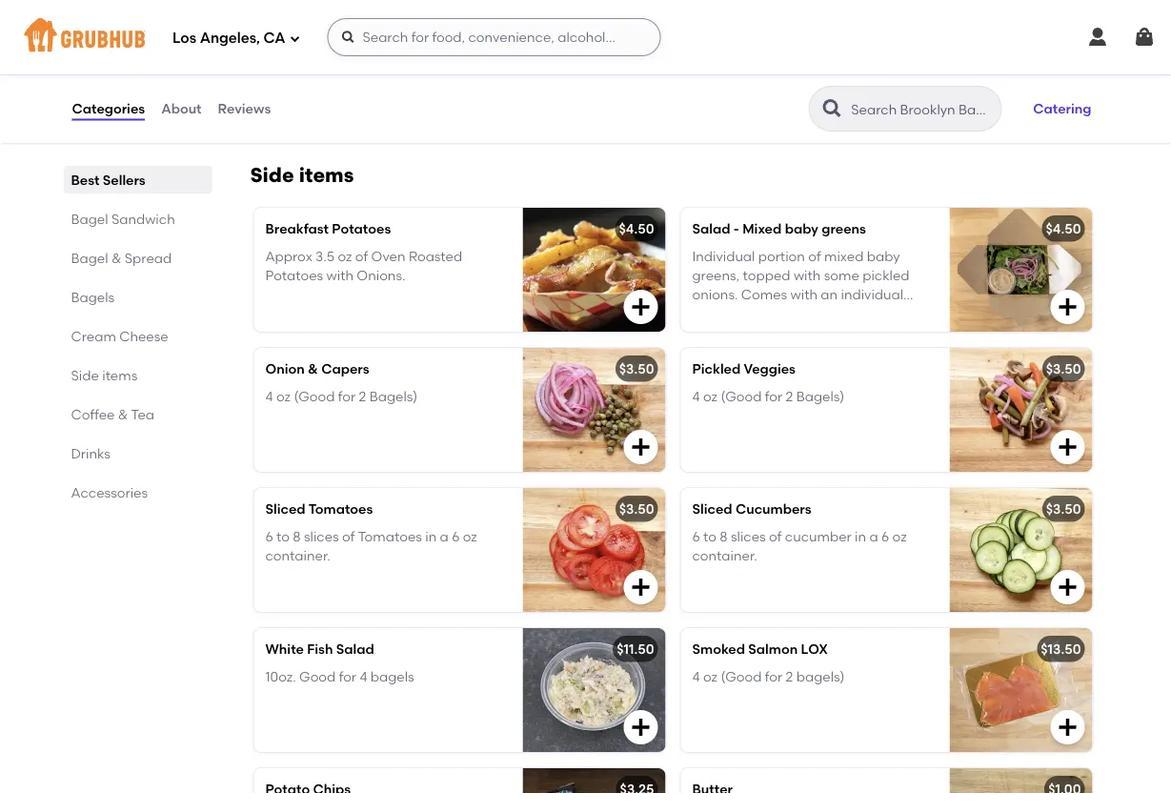 Task type: describe. For each thing, give the bounding box(es) containing it.
2 for onion & capers
[[359, 388, 366, 404]]

nutella
[[397, 12, 445, 28]]

categories button
[[71, 74, 146, 143]]

veggies
[[744, 361, 796, 377]]

sliced cucumbers image
[[950, 488, 1093, 612]]

of down comes
[[743, 306, 755, 322]]

slices for tomatoes
[[304, 528, 339, 544]]

0 vertical spatial side
[[250, 163, 294, 188]]

smoked salmon lox
[[693, 641, 829, 658]]

lox
[[801, 641, 829, 658]]

oven
[[371, 248, 406, 264]]

greens
[[822, 221, 867, 237]]

4 oz (good for 2 bagels) for veggies
[[693, 388, 845, 404]]

svg image for onion & capers
[[630, 436, 653, 459]]

greens,
[[693, 267, 740, 283]]

to for sliced cucumbers
[[704, 528, 717, 544]]

cucumber
[[786, 528, 852, 544]]

for right good
[[339, 668, 357, 685]]

individual
[[841, 287, 904, 303]]

butter image
[[950, 769, 1093, 793]]

salmon
[[749, 641, 798, 658]]

0 vertical spatial side items
[[250, 163, 354, 188]]

nutella.
[[409, 58, 458, 75]]

$4.50 for approx 3.5 oz of oven roasted potatoes with onions.
[[619, 221, 655, 237]]

some
[[824, 267, 860, 283]]

bagels
[[71, 289, 115, 305]]

a for cucumber
[[870, 528, 879, 544]]

drinks tab
[[71, 443, 205, 463]]

bagels) for onion & capers
[[370, 388, 418, 404]]

0 vertical spatial baby
[[785, 221, 819, 237]]

bagels)
[[797, 668, 845, 685]]

cheese for cream cheese with nutella
[[314, 12, 363, 28]]

pickled
[[693, 361, 741, 377]]

about button
[[160, 74, 203, 143]]

potato chips image
[[523, 769, 666, 793]]

side items tab
[[71, 365, 205, 385]]

individual
[[693, 248, 756, 264]]

onion & capers
[[266, 361, 370, 377]]

cheese for cream cheese
[[119, 328, 169, 344]]

0 vertical spatial portion
[[759, 248, 806, 264]]

drinks
[[71, 445, 110, 461]]

cream cheese with nutella
[[266, 12, 445, 28]]

2 for pickled veggies
[[786, 388, 794, 404]]

oz inside approx 3.5 oz of oven roasted potatoes with onions.
[[338, 248, 352, 264]]

coffee & tea tab
[[71, 404, 205, 424]]

3 6 from the left
[[693, 528, 701, 544]]

sliced cucumbers
[[693, 501, 812, 517]]

white fish salad
[[266, 641, 375, 658]]

mixed inside "soft cream cheese whipped to perfection mixed with nutella."
[[336, 58, 375, 75]]

$2.35 +
[[616, 12, 658, 28]]

cucumbers
[[736, 501, 812, 517]]

reviews
[[218, 100, 271, 117]]

pickled veggies
[[693, 361, 796, 377]]

breakfast potatoes
[[266, 221, 391, 237]]

$3.50 for sliced cucumbers
[[1047, 501, 1082, 517]]

& for capers
[[308, 361, 318, 377]]

2 for smoked salmon lox
[[786, 668, 794, 685]]

tomatoes inside 6 to 8 slices of tomatoes in a 6 oz container.
[[358, 528, 422, 544]]

bagels tab
[[71, 287, 205, 307]]

with for salad - mixed baby greens
[[794, 267, 821, 283]]

whipped
[[390, 39, 446, 55]]

soft cream cheese whipped to perfection mixed with nutella.
[[266, 39, 463, 75]]

4 oz (good for 2 bagels)
[[693, 668, 845, 685]]

with up cheese
[[366, 12, 394, 28]]

sliced for sliced cucumbers
[[693, 501, 733, 517]]

onion & capers image
[[523, 348, 666, 472]]

to for sliced tomatoes
[[277, 528, 290, 544]]

6 to 8 slices of cucumber in a 6 oz container.
[[693, 528, 907, 564]]

tea
[[131, 406, 155, 422]]

an
[[821, 287, 838, 303]]

bagel sandwich tab
[[71, 209, 205, 229]]

4 left bagels
[[360, 668, 368, 685]]

1 vertical spatial portion
[[693, 306, 739, 322]]

roasted
[[409, 248, 463, 264]]

2 6 from the left
[[452, 528, 460, 544]]

los
[[173, 30, 196, 47]]

onions.
[[693, 287, 738, 303]]

cream
[[295, 39, 337, 55]]

4 oz (good for 2 bagels) for &
[[266, 388, 418, 404]]

smoked salmon lox image
[[950, 629, 1093, 753]]

coffee
[[71, 406, 115, 422]]

sliced tomatoes
[[266, 501, 373, 517]]

smoked
[[693, 641, 746, 658]]

bagel sandwich
[[71, 211, 175, 227]]

mixed
[[743, 221, 782, 237]]

los angeles, ca
[[173, 30, 285, 47]]

(good for salmon
[[721, 668, 762, 685]]

4 for pickled
[[693, 388, 700, 404]]

svg image for smoked salmon lox
[[1057, 716, 1080, 739]]

(good for veggies
[[721, 388, 762, 404]]

8 for tomatoes
[[293, 528, 301, 544]]

good
[[299, 668, 336, 685]]

catering button
[[1025, 88, 1101, 130]]

svg image inside main navigation navigation
[[289, 33, 301, 44]]

slices for cucumbers
[[731, 528, 766, 544]]

sellers
[[103, 172, 146, 188]]

0 vertical spatial tomatoes
[[309, 501, 373, 517]]

cream cheese
[[71, 328, 169, 344]]

Search for food, convenience, alcohol... search field
[[327, 18, 661, 56]]

$3.50 for onion & capers
[[620, 361, 655, 377]]

pickled veggies image
[[950, 348, 1093, 472]]

of inside "6 to 8 slices of cucumber in a 6 oz container."
[[770, 528, 782, 544]]

side inside tab
[[71, 367, 99, 383]]

onions.
[[357, 267, 406, 283]]

search icon image
[[821, 97, 844, 120]]



Task type: locate. For each thing, give the bounding box(es) containing it.
2 horizontal spatial to
[[704, 528, 717, 544]]

potatoes up approx 3.5 oz of oven roasted potatoes with onions.
[[332, 221, 391, 237]]

fish
[[307, 641, 333, 658]]

of down cucumbers
[[770, 528, 782, 544]]

spread
[[125, 250, 172, 266]]

accessories tab
[[71, 482, 205, 502]]

in
[[425, 528, 437, 544], [855, 528, 867, 544]]

with up vinaigrette.
[[791, 287, 818, 303]]

side up coffee
[[71, 367, 99, 383]]

bagel up bagels
[[71, 250, 108, 266]]

1 horizontal spatial baby
[[867, 248, 901, 264]]

6 to 8 slices of tomatoes in a 6 oz container.
[[266, 528, 477, 564]]

breakfast potatoes image
[[523, 208, 666, 332]]

ca
[[264, 30, 285, 47]]

slices inside 6 to 8 slices of tomatoes in a 6 oz container.
[[304, 528, 339, 544]]

& left spread
[[111, 250, 122, 266]]

4 oz (good for 2 bagels) down veggies
[[693, 388, 845, 404]]

0 vertical spatial cream
[[266, 12, 311, 28]]

for down capers
[[338, 388, 356, 404]]

sliced up 6 to 8 slices of tomatoes in a 6 oz container.
[[266, 501, 306, 517]]

potatoes down approx
[[266, 267, 323, 283]]

2 $4.50 from the left
[[1046, 221, 1082, 237]]

0 horizontal spatial container.
[[266, 548, 331, 564]]

1 vertical spatial items
[[102, 367, 138, 383]]

sliced for sliced tomatoes
[[266, 501, 306, 517]]

(good down smoked salmon lox
[[721, 668, 762, 685]]

1 horizontal spatial sliced
[[693, 501, 733, 517]]

best sellers tab
[[71, 170, 205, 190]]

a inside "6 to 8 slices of cucumber in a 6 oz container."
[[870, 528, 879, 544]]

1 bagel from the top
[[71, 211, 108, 227]]

1 horizontal spatial side items
[[250, 163, 354, 188]]

mixed
[[336, 58, 375, 75], [825, 248, 864, 264]]

0 horizontal spatial salad
[[336, 641, 375, 658]]

cheese up 'side items' tab
[[119, 328, 169, 344]]

cheese
[[340, 39, 387, 55]]

1 a from the left
[[440, 528, 449, 544]]

6
[[266, 528, 273, 544], [452, 528, 460, 544], [693, 528, 701, 544], [882, 528, 890, 544]]

salad
[[693, 221, 731, 237], [336, 641, 375, 658]]

$13.50
[[1041, 641, 1082, 658]]

$4.50 for individual portion of mixed baby greens, topped with some pickled onions. comes with an individual portion of vinaigrette.
[[1046, 221, 1082, 237]]

items up breakfast potatoes
[[299, 163, 354, 188]]

sandwich
[[111, 211, 175, 227]]

1 horizontal spatial container.
[[693, 548, 758, 564]]

best
[[71, 172, 100, 188]]

& left tea
[[118, 406, 128, 422]]

cream up ca
[[266, 12, 311, 28]]

(good down onion & capers
[[294, 388, 335, 404]]

with inside approx 3.5 oz of oven roasted potatoes with onions.
[[327, 267, 354, 283]]

with for cream cheese with nutella
[[378, 58, 405, 75]]

1 horizontal spatial 4 oz (good for 2 bagels)
[[693, 388, 845, 404]]

portion down onions.
[[693, 306, 739, 322]]

of inside 6 to 8 slices of tomatoes in a 6 oz container.
[[342, 528, 355, 544]]

side up breakfast
[[250, 163, 294, 188]]

bagel
[[71, 211, 108, 227], [71, 250, 108, 266]]

to inside 6 to 8 slices of tomatoes in a 6 oz container.
[[277, 528, 290, 544]]

with down 3.5
[[327, 267, 354, 283]]

1 sliced from the left
[[266, 501, 306, 517]]

individual portion of mixed baby greens, topped with some pickled onions. comes with an individual portion of vinaigrette.
[[693, 248, 910, 322]]

onion
[[266, 361, 305, 377]]

to inside "soft cream cheese whipped to perfection mixed with nutella."
[[449, 39, 463, 55]]

soft
[[266, 39, 291, 55]]

$3.50 for sliced tomatoes
[[620, 501, 655, 517]]

4 down onion
[[266, 388, 273, 404]]

to inside "6 to 8 slices of cucumber in a 6 oz container."
[[704, 528, 717, 544]]

1 vertical spatial salad
[[336, 641, 375, 658]]

0 vertical spatial mixed
[[336, 58, 375, 75]]

10oz. good for 4 bagels
[[266, 668, 415, 685]]

8
[[293, 528, 301, 544], [720, 528, 728, 544]]

bagels
[[371, 668, 415, 685]]

0 horizontal spatial side
[[71, 367, 99, 383]]

1 $4.50 from the left
[[619, 221, 655, 237]]

bagel & spread tab
[[71, 248, 205, 268]]

side items up breakfast
[[250, 163, 354, 188]]

1 horizontal spatial side
[[250, 163, 294, 188]]

tomatoes up 6 to 8 slices of tomatoes in a 6 oz container.
[[309, 501, 373, 517]]

1 vertical spatial &
[[308, 361, 318, 377]]

slices inside "6 to 8 slices of cucumber in a 6 oz container."
[[731, 528, 766, 544]]

white fish salad image
[[523, 629, 666, 753]]

baby inside individual portion of mixed baby greens, topped with some pickled onions. comes with an individual portion of vinaigrette.
[[867, 248, 901, 264]]

& right onion
[[308, 361, 318, 377]]

$3.50
[[620, 361, 655, 377], [1047, 361, 1082, 377], [620, 501, 655, 517], [1047, 501, 1082, 517]]

items down cream cheese
[[102, 367, 138, 383]]

svg image for sliced cucumbers
[[1057, 576, 1080, 599]]

1 horizontal spatial items
[[299, 163, 354, 188]]

with
[[366, 12, 394, 28], [378, 58, 405, 75], [327, 267, 354, 283], [794, 267, 821, 283], [791, 287, 818, 303]]

1 horizontal spatial slices
[[731, 528, 766, 544]]

4 oz (good for 2 bagels) down capers
[[266, 388, 418, 404]]

1 slices from the left
[[304, 528, 339, 544]]

$4.50
[[619, 221, 655, 237], [1046, 221, 1082, 237]]

1 8 from the left
[[293, 528, 301, 544]]

bagel for bagel & spread
[[71, 250, 108, 266]]

1 horizontal spatial salad
[[693, 221, 731, 237]]

side items
[[250, 163, 354, 188], [71, 367, 138, 383]]

0 horizontal spatial a
[[440, 528, 449, 544]]

1 horizontal spatial 8
[[720, 528, 728, 544]]

(good down pickled veggies
[[721, 388, 762, 404]]

0 vertical spatial &
[[111, 250, 122, 266]]

1 horizontal spatial portion
[[759, 248, 806, 264]]

0 vertical spatial potatoes
[[332, 221, 391, 237]]

1 horizontal spatial bagels)
[[797, 388, 845, 404]]

about
[[161, 100, 202, 117]]

container. for 6 to 8 slices of cucumber in a 6 oz container.
[[693, 548, 758, 564]]

2 down veggies
[[786, 388, 794, 404]]

salad - mixed baby greens
[[693, 221, 867, 237]]

10oz.
[[266, 668, 296, 685]]

salad up 10oz. good for 4 bagels on the left bottom of the page
[[336, 641, 375, 658]]

side
[[250, 163, 294, 188], [71, 367, 99, 383]]

in inside "6 to 8 slices of cucumber in a 6 oz container."
[[855, 528, 867, 544]]

0 horizontal spatial 4 oz (good for 2 bagels)
[[266, 388, 418, 404]]

for for onion & capers
[[338, 388, 356, 404]]

mixed inside individual portion of mixed baby greens, topped with some pickled onions. comes with an individual portion of vinaigrette.
[[825, 248, 864, 264]]

mixed down cheese
[[336, 58, 375, 75]]

of inside approx 3.5 oz of oven roasted potatoes with onions.
[[356, 248, 368, 264]]

1 vertical spatial mixed
[[825, 248, 864, 264]]

for down veggies
[[765, 388, 783, 404]]

2 down capers
[[359, 388, 366, 404]]

cheese inside tab
[[119, 328, 169, 344]]

1 horizontal spatial $4.50
[[1046, 221, 1082, 237]]

angeles,
[[200, 30, 260, 47]]

cheese
[[314, 12, 363, 28], [119, 328, 169, 344]]

oz inside "6 to 8 slices of cucumber in a 6 oz container."
[[893, 528, 907, 544]]

container. inside "6 to 8 slices of cucumber in a 6 oz container."
[[693, 548, 758, 564]]

0 horizontal spatial potatoes
[[266, 267, 323, 283]]

bagel & spread
[[71, 250, 172, 266]]

1 horizontal spatial cheese
[[314, 12, 363, 28]]

with left the some
[[794, 267, 821, 283]]

0 horizontal spatial portion
[[693, 306, 739, 322]]

0 horizontal spatial bagels)
[[370, 388, 418, 404]]

cream for cream cheese with nutella
[[266, 12, 311, 28]]

2 4 oz (good for 2 bagels) from the left
[[693, 388, 845, 404]]

-
[[734, 221, 740, 237]]

& for tea
[[118, 406, 128, 422]]

&
[[111, 250, 122, 266], [308, 361, 318, 377], [118, 406, 128, 422]]

2 in from the left
[[855, 528, 867, 544]]

1 bagels) from the left
[[370, 388, 418, 404]]

0 vertical spatial items
[[299, 163, 354, 188]]

2 8 from the left
[[720, 528, 728, 544]]

a inside 6 to 8 slices of tomatoes in a 6 oz container.
[[440, 528, 449, 544]]

oz inside 6 to 8 slices of tomatoes in a 6 oz container.
[[463, 528, 477, 544]]

0 horizontal spatial to
[[277, 528, 290, 544]]

2 vertical spatial &
[[118, 406, 128, 422]]

to up nutella.
[[449, 39, 463, 55]]

1 vertical spatial baby
[[867, 248, 901, 264]]

container. down sliced cucumbers on the right bottom of page
[[693, 548, 758, 564]]

salad - mixed baby greens image
[[950, 208, 1093, 332]]

approx 3.5 oz of oven roasted potatoes with onions.
[[266, 248, 463, 283]]

baby
[[785, 221, 819, 237], [867, 248, 901, 264]]

for for pickled veggies
[[765, 388, 783, 404]]

0 horizontal spatial cheese
[[119, 328, 169, 344]]

1 horizontal spatial a
[[870, 528, 879, 544]]

8 inside "6 to 8 slices of cucumber in a 6 oz container."
[[720, 528, 728, 544]]

$11.50
[[617, 641, 655, 658]]

slices
[[304, 528, 339, 544], [731, 528, 766, 544]]

1 vertical spatial tomatoes
[[358, 528, 422, 544]]

for down salmon
[[765, 668, 783, 685]]

vinaigrette.
[[759, 306, 832, 322]]

catering
[[1034, 100, 1092, 117]]

0 vertical spatial salad
[[693, 221, 731, 237]]

topped
[[743, 267, 791, 283]]

comes
[[742, 287, 788, 303]]

bagels) for pickled veggies
[[797, 388, 845, 404]]

& for spread
[[111, 250, 122, 266]]

categories
[[72, 100, 145, 117]]

2 bagels) from the left
[[797, 388, 845, 404]]

4 oz (good for 2 bagels)
[[266, 388, 418, 404], [693, 388, 845, 404]]

in for tomatoes
[[425, 528, 437, 544]]

0 horizontal spatial slices
[[304, 528, 339, 544]]

$3.50 for pickled veggies
[[1047, 361, 1082, 377]]

4 down pickled on the right
[[693, 388, 700, 404]]

0 horizontal spatial items
[[102, 367, 138, 383]]

1 horizontal spatial cream
[[266, 12, 311, 28]]

2 left bagels)
[[786, 668, 794, 685]]

coffee & tea
[[71, 406, 155, 422]]

container. down sliced tomatoes
[[266, 548, 331, 564]]

breakfast
[[266, 221, 329, 237]]

in inside 6 to 8 slices of tomatoes in a 6 oz container.
[[425, 528, 437, 544]]

items inside tab
[[102, 367, 138, 383]]

8 inside 6 to 8 slices of tomatoes in a 6 oz container.
[[293, 528, 301, 544]]

cream down bagels
[[71, 328, 116, 344]]

1 vertical spatial potatoes
[[266, 267, 323, 283]]

slices down sliced tomatoes
[[304, 528, 339, 544]]

1 vertical spatial side
[[71, 367, 99, 383]]

0 horizontal spatial sliced
[[266, 501, 306, 517]]

1 horizontal spatial in
[[855, 528, 867, 544]]

portion
[[759, 248, 806, 264], [693, 306, 739, 322]]

best sellers
[[71, 172, 146, 188]]

items
[[299, 163, 354, 188], [102, 367, 138, 383]]

reviews button
[[217, 74, 272, 143]]

0 horizontal spatial 8
[[293, 528, 301, 544]]

side items up coffee & tea
[[71, 367, 138, 383]]

capers
[[322, 361, 370, 377]]

tomatoes
[[309, 501, 373, 517], [358, 528, 422, 544]]

2 bagel from the top
[[71, 250, 108, 266]]

1 container. from the left
[[266, 548, 331, 564]]

cream cheese with nutella image
[[523, 0, 666, 123]]

sliced left cucumbers
[[693, 501, 733, 517]]

tomatoes down sliced tomatoes
[[358, 528, 422, 544]]

(good for &
[[294, 388, 335, 404]]

0 horizontal spatial in
[[425, 528, 437, 544]]

0 vertical spatial bagel
[[71, 211, 108, 227]]

a
[[440, 528, 449, 544], [870, 528, 879, 544]]

8 down sliced cucumbers on the right bottom of page
[[720, 528, 728, 544]]

0 vertical spatial cheese
[[314, 12, 363, 28]]

with inside "soft cream cheese whipped to perfection mixed with nutella."
[[378, 58, 405, 75]]

perfection
[[266, 58, 332, 75]]

4 for smoked
[[693, 668, 700, 685]]

potatoes
[[332, 221, 391, 237], [266, 267, 323, 283]]

2
[[359, 388, 366, 404], [786, 388, 794, 404], [786, 668, 794, 685]]

2 a from the left
[[870, 528, 879, 544]]

3.5
[[316, 248, 335, 264]]

0 horizontal spatial baby
[[785, 221, 819, 237]]

bagels)
[[370, 388, 418, 404], [797, 388, 845, 404]]

0 horizontal spatial cream
[[71, 328, 116, 344]]

white
[[266, 641, 304, 658]]

(good
[[294, 388, 335, 404], [721, 388, 762, 404], [721, 668, 762, 685]]

1 vertical spatial cheese
[[119, 328, 169, 344]]

baby right mixed
[[785, 221, 819, 237]]

salad left - at the right of page
[[693, 221, 731, 237]]

svg image
[[1087, 26, 1110, 49], [1134, 26, 1157, 49], [341, 30, 356, 45], [630, 296, 653, 319], [1057, 296, 1080, 319], [1057, 436, 1080, 459], [630, 576, 653, 599], [630, 716, 653, 739]]

cream for cream cheese
[[71, 328, 116, 344]]

4 for onion
[[266, 388, 273, 404]]

of left oven
[[356, 248, 368, 264]]

1 horizontal spatial potatoes
[[332, 221, 391, 237]]

+
[[650, 12, 658, 28]]

to down sliced cucumbers on the right bottom of page
[[704, 528, 717, 544]]

1 horizontal spatial to
[[449, 39, 463, 55]]

for
[[338, 388, 356, 404], [765, 388, 783, 404], [339, 668, 357, 685], [765, 668, 783, 685]]

1 vertical spatial cream
[[71, 328, 116, 344]]

hummus image
[[950, 0, 1093, 123]]

sliced tomatoes image
[[523, 488, 666, 612]]

0 horizontal spatial $4.50
[[619, 221, 655, 237]]

a for tomatoes
[[440, 528, 449, 544]]

svg image
[[289, 33, 301, 44], [630, 436, 653, 459], [1057, 576, 1080, 599], [1057, 716, 1080, 739]]

$2.35
[[616, 12, 650, 28]]

portion up topped
[[759, 248, 806, 264]]

1 horizontal spatial mixed
[[825, 248, 864, 264]]

to down sliced tomatoes
[[277, 528, 290, 544]]

1 in from the left
[[425, 528, 437, 544]]

bagel for bagel sandwich
[[71, 211, 108, 227]]

sliced
[[266, 501, 306, 517], [693, 501, 733, 517]]

4 6 from the left
[[882, 528, 890, 544]]

0 horizontal spatial side items
[[71, 367, 138, 383]]

2 sliced from the left
[[693, 501, 733, 517]]

of up "an" on the top right of page
[[809, 248, 822, 264]]

baby up pickled
[[867, 248, 901, 264]]

cream cheese tab
[[71, 326, 205, 346]]

of down sliced tomatoes
[[342, 528, 355, 544]]

for for smoked salmon lox
[[765, 668, 783, 685]]

8 down sliced tomatoes
[[293, 528, 301, 544]]

container. inside 6 to 8 slices of tomatoes in a 6 oz container.
[[266, 548, 331, 564]]

container.
[[266, 548, 331, 564], [693, 548, 758, 564]]

cream
[[266, 12, 311, 28], [71, 328, 116, 344]]

slices down sliced cucumbers on the right bottom of page
[[731, 528, 766, 544]]

potatoes inside approx 3.5 oz of oven roasted potatoes with onions.
[[266, 267, 323, 283]]

1 vertical spatial bagel
[[71, 250, 108, 266]]

2 slices from the left
[[731, 528, 766, 544]]

main navigation navigation
[[0, 0, 1172, 74]]

bagel down best
[[71, 211, 108, 227]]

0 horizontal spatial mixed
[[336, 58, 375, 75]]

side items inside tab
[[71, 367, 138, 383]]

cheese up cream
[[314, 12, 363, 28]]

1 vertical spatial side items
[[71, 367, 138, 383]]

oz
[[338, 248, 352, 264], [276, 388, 291, 404], [704, 388, 718, 404], [463, 528, 477, 544], [893, 528, 907, 544], [704, 668, 718, 685]]

1 6 from the left
[[266, 528, 273, 544]]

container. for 6 to 8 slices of tomatoes in a 6 oz container.
[[266, 548, 331, 564]]

Search Brooklyn Bagel Bakery search field
[[850, 100, 996, 118]]

of
[[356, 248, 368, 264], [809, 248, 822, 264], [743, 306, 755, 322], [342, 528, 355, 544], [770, 528, 782, 544]]

in for cucumber
[[855, 528, 867, 544]]

cream inside tab
[[71, 328, 116, 344]]

4 down smoked
[[693, 668, 700, 685]]

mixed up the some
[[825, 248, 864, 264]]

with for breakfast potatoes
[[327, 267, 354, 283]]

approx
[[266, 248, 313, 264]]

1 4 oz (good for 2 bagels) from the left
[[266, 388, 418, 404]]

to
[[449, 39, 463, 55], [277, 528, 290, 544], [704, 528, 717, 544]]

2 container. from the left
[[693, 548, 758, 564]]

8 for cucumbers
[[720, 528, 728, 544]]

accessories
[[71, 484, 148, 501]]

pickled
[[863, 267, 910, 283]]

with down whipped
[[378, 58, 405, 75]]



Task type: vqa. For each thing, say whether or not it's contained in the screenshot.
rightmost 4 oz (Good for 2 Bagels)
yes



